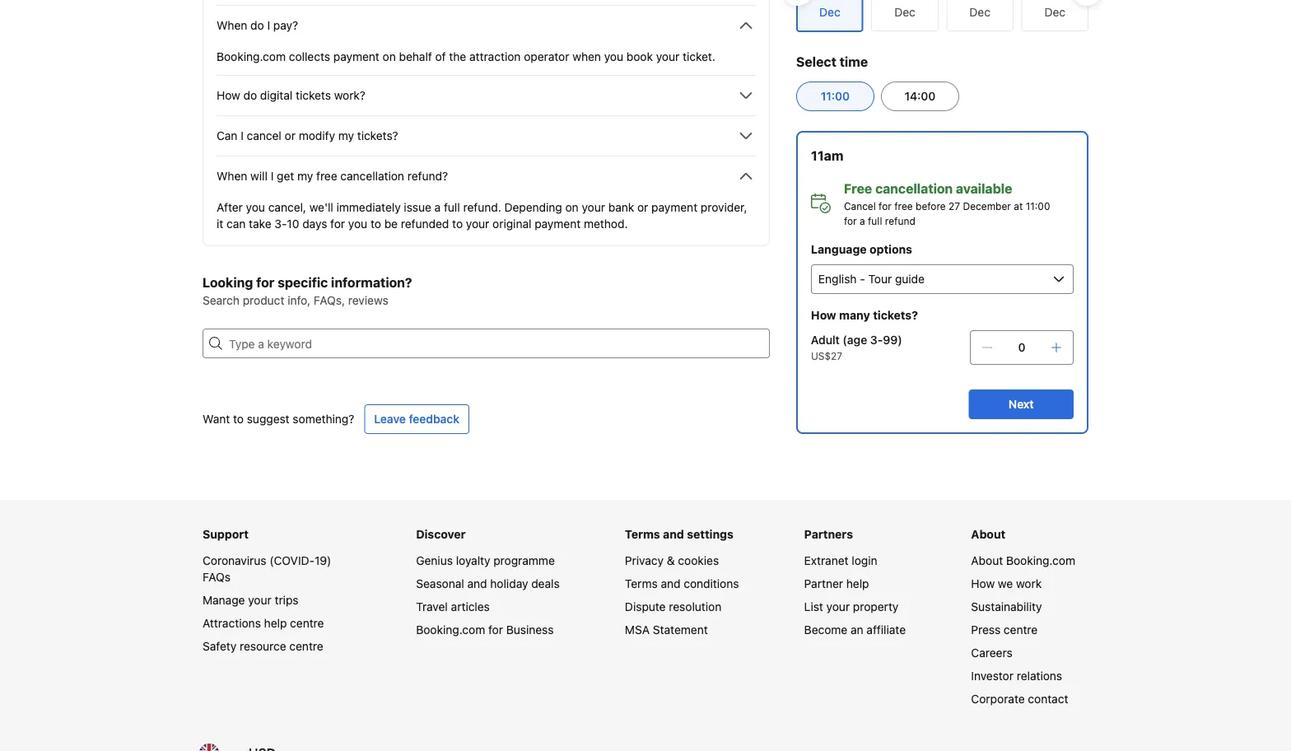 Task type: describe. For each thing, give the bounding box(es) containing it.
attractions
[[203, 617, 261, 630]]

property
[[853, 600, 899, 614]]

about for about
[[971, 528, 1006, 541]]

attractions help centre link
[[203, 617, 324, 630]]

and for settings
[[663, 528, 684, 541]]

ticket.
[[683, 50, 716, 63]]

centre for attractions help centre
[[290, 617, 324, 630]]

information?
[[331, 275, 412, 290]]

privacy & cookies
[[625, 554, 719, 567]]

2 dec from the left
[[970, 5, 991, 19]]

0
[[1018, 341, 1026, 354]]

region containing dec
[[783, 0, 1102, 39]]

the
[[449, 50, 466, 63]]

and for holiday
[[467, 577, 487, 591]]

seasonal
[[416, 577, 464, 591]]

(covid-
[[270, 554, 315, 567]]

careers
[[971, 646, 1013, 660]]

issue
[[404, 201, 431, 214]]

resource
[[240, 640, 286, 653]]

3- inside after you cancel, we'll immediately issue a full refund. depending on your bank or payment provider, it can take 3-10 days for you to be refunded to your original payment method.
[[275, 217, 287, 231]]

coronavirus
[[203, 554, 266, 567]]

partner
[[804, 577, 843, 591]]

privacy & cookies link
[[625, 554, 719, 567]]

faqs
[[203, 570, 231, 584]]

can i cancel or modify my tickets? button
[[217, 126, 756, 146]]

terms and conditions
[[625, 577, 739, 591]]

original
[[493, 217, 532, 231]]

trips
[[275, 593, 299, 607]]

your up attractions help centre on the left of the page
[[248, 593, 272, 607]]

before
[[916, 200, 946, 212]]

my inside when will i get my free cancellation refund? dropdown button
[[297, 169, 313, 183]]

list your property
[[804, 600, 899, 614]]

full inside after you cancel, we'll immediately issue a full refund. depending on your bank or payment provider, it can take 3-10 days for you to be refunded to your original payment method.
[[444, 201, 460, 214]]

for down cancel
[[844, 215, 857, 227]]

99)
[[883, 333, 902, 347]]

relations
[[1017, 669, 1063, 683]]

travel
[[416, 600, 448, 614]]

leave feedback
[[374, 412, 460, 426]]

19)
[[315, 554, 331, 567]]

manage your trips
[[203, 593, 299, 607]]

how for how we work
[[971, 577, 995, 591]]

3- inside the adult (age 3-99) us$27
[[870, 333, 883, 347]]

for left business
[[488, 623, 503, 637]]

booking.com for business link
[[416, 623, 554, 637]]

sustainability
[[971, 600, 1042, 614]]

behalf
[[399, 50, 432, 63]]

when will i get my free cancellation refund?
[[217, 169, 448, 183]]

safety resource centre link
[[203, 640, 323, 653]]

attraction
[[470, 50, 521, 63]]

help for attractions
[[264, 617, 287, 630]]

free cancellation available cancel for free before 27 december at 11:00 for a full refund
[[844, 181, 1051, 227]]

search
[[203, 294, 240, 307]]

select time
[[796, 54, 868, 70]]

operator
[[524, 50, 570, 63]]

terms for terms and settings
[[625, 528, 660, 541]]

0 vertical spatial you
[[604, 50, 624, 63]]

method.
[[584, 217, 628, 231]]

partner help link
[[804, 577, 869, 591]]

support
[[203, 528, 249, 541]]

resolution
[[669, 600, 722, 614]]

when do i pay? button
[[217, 16, 756, 35]]

an
[[851, 623, 864, 637]]

want to suggest something?
[[203, 412, 354, 426]]

tickets
[[296, 89, 331, 102]]

or inside after you cancel, we'll immediately issue a full refund. depending on your bank or payment provider, it can take 3-10 days for you to be refunded to your original payment method.
[[638, 201, 649, 214]]

how for how many tickets?
[[811, 308, 837, 322]]

booking.com for booking.com for business
[[416, 623, 485, 637]]

pay?
[[273, 19, 298, 32]]

attractions help centre
[[203, 617, 324, 630]]

booking.com for booking.com collects payment on behalf of the attraction operator when you book your ticket.
[[217, 50, 286, 63]]

0 horizontal spatial you
[[246, 201, 265, 214]]

seasonal and holiday deals link
[[416, 577, 560, 591]]

can
[[217, 129, 238, 142]]

how do digital tickets work? button
[[217, 86, 756, 105]]

language
[[811, 243, 867, 256]]

for up refund
[[879, 200, 892, 212]]

how we work
[[971, 577, 1042, 591]]

options
[[870, 243, 913, 256]]

2 dec button from the left
[[947, 0, 1014, 31]]

cancellation inside free cancellation available cancel for free before 27 december at 11:00 for a full refund
[[876, 181, 953, 196]]

modify
[[299, 129, 335, 142]]

sustainability link
[[971, 600, 1042, 614]]

14:00
[[905, 89, 936, 103]]

cancel
[[844, 200, 876, 212]]

when will i get my free cancellation refund? button
[[217, 166, 756, 186]]

contact
[[1028, 692, 1069, 706]]

about for about booking.com
[[971, 554, 1003, 567]]

available
[[956, 181, 1013, 196]]

i for do
[[267, 19, 270, 32]]

holiday
[[490, 577, 528, 591]]

centre down sustainability
[[1004, 623, 1038, 637]]

1 horizontal spatial tickets?
[[873, 308, 918, 322]]

genius
[[416, 554, 453, 567]]

when for when do i pay?
[[217, 19, 247, 32]]

settings
[[687, 528, 734, 541]]

looking
[[203, 275, 253, 290]]

your down partner help
[[827, 600, 850, 614]]

tickets? inside dropdown button
[[357, 129, 398, 142]]

specific
[[278, 275, 328, 290]]

i for will
[[271, 169, 274, 183]]

work
[[1016, 577, 1042, 591]]

msa
[[625, 623, 650, 637]]

3 dec from the left
[[1045, 5, 1066, 19]]

privacy
[[625, 554, 664, 567]]

genius loyalty programme
[[416, 554, 555, 567]]

manage your trips link
[[203, 593, 299, 607]]

after
[[217, 201, 243, 214]]

1 horizontal spatial payment
[[535, 217, 581, 231]]

login
[[852, 554, 878, 567]]

looking for specific information? search product info, faqs, reviews
[[203, 275, 412, 307]]

0 vertical spatial 11:00
[[821, 89, 850, 103]]

0 vertical spatial on
[[383, 50, 396, 63]]



Task type: vqa. For each thing, say whether or not it's contained in the screenshot.


Task type: locate. For each thing, give the bounding box(es) containing it.
refund.
[[463, 201, 501, 214]]

1 terms from the top
[[625, 528, 660, 541]]

0 vertical spatial or
[[285, 129, 296, 142]]

payment down depending
[[535, 217, 581, 231]]

how up can in the top left of the page
[[217, 89, 240, 102]]

cancellation up before
[[876, 181, 953, 196]]

0 horizontal spatial to
[[233, 412, 244, 426]]

1 horizontal spatial dec
[[970, 5, 991, 19]]

1 horizontal spatial cancellation
[[876, 181, 953, 196]]

1 horizontal spatial booking.com
[[416, 623, 485, 637]]

booking.com for business
[[416, 623, 554, 637]]

about up about booking.com link
[[971, 528, 1006, 541]]

3- down cancel,
[[275, 217, 287, 231]]

1 vertical spatial payment
[[652, 201, 698, 214]]

1 vertical spatial free
[[895, 200, 913, 212]]

0 vertical spatial payment
[[333, 50, 380, 63]]

your down refund.
[[466, 217, 490, 231]]

full inside free cancellation available cancel for free before 27 december at 11:00 for a full refund
[[868, 215, 882, 227]]

on
[[383, 50, 396, 63], [565, 201, 579, 214]]

0 vertical spatial how
[[217, 89, 240, 102]]

1 horizontal spatial how
[[811, 308, 837, 322]]

0 horizontal spatial on
[[383, 50, 396, 63]]

how do digital tickets work?
[[217, 89, 366, 102]]

on inside after you cancel, we'll immediately issue a full refund. depending on your bank or payment provider, it can take 3-10 days for you to be refunded to your original payment method.
[[565, 201, 579, 214]]

when left pay?
[[217, 19, 247, 32]]

a inside free cancellation available cancel for free before 27 december at 11:00 for a full refund
[[860, 215, 865, 227]]

articles
[[451, 600, 490, 614]]

on left behalf
[[383, 50, 396, 63]]

or right bank
[[638, 201, 649, 214]]

how inside how do digital tickets work? 'dropdown button'
[[217, 89, 240, 102]]

dispute resolution
[[625, 600, 722, 614]]

centre right resource
[[289, 640, 323, 653]]

help up the "list your property" link
[[847, 577, 869, 591]]

0 horizontal spatial tickets?
[[357, 129, 398, 142]]

2 vertical spatial how
[[971, 577, 995, 591]]

a down cancel
[[860, 215, 865, 227]]

0 vertical spatial help
[[847, 577, 869, 591]]

free up we'll
[[316, 169, 337, 183]]

do left pay?
[[250, 19, 264, 32]]

1 vertical spatial 11:00
[[1026, 200, 1051, 212]]

you up the take
[[246, 201, 265, 214]]

about
[[971, 528, 1006, 541], [971, 554, 1003, 567]]

we
[[998, 577, 1013, 591]]

can
[[227, 217, 246, 231]]

2 horizontal spatial to
[[452, 217, 463, 231]]

centre down trips
[[290, 617, 324, 630]]

2 horizontal spatial how
[[971, 577, 995, 591]]

how
[[217, 89, 240, 102], [811, 308, 837, 322], [971, 577, 995, 591]]

1 vertical spatial full
[[868, 215, 882, 227]]

programme
[[494, 554, 555, 567]]

work?
[[334, 89, 366, 102]]

to left be
[[371, 217, 381, 231]]

depending
[[504, 201, 562, 214]]

can i cancel or modify my tickets?
[[217, 129, 398, 142]]

list your property link
[[804, 600, 899, 614]]

1 horizontal spatial 3-
[[870, 333, 883, 347]]

and for conditions
[[661, 577, 681, 591]]

2 horizontal spatial booking.com
[[1006, 554, 1076, 567]]

0 horizontal spatial booking.com
[[217, 50, 286, 63]]

1 vertical spatial terms
[[625, 577, 658, 591]]

we'll
[[309, 201, 333, 214]]

10
[[287, 217, 299, 231]]

genius loyalty programme link
[[416, 554, 555, 567]]

to right refunded
[[452, 217, 463, 231]]

1 when from the top
[[217, 19, 247, 32]]

safety
[[203, 640, 237, 653]]

something?
[[293, 412, 354, 426]]

1 dec from the left
[[895, 5, 916, 19]]

1 vertical spatial how
[[811, 308, 837, 322]]

cancellation up immediately
[[341, 169, 404, 183]]

deals
[[531, 577, 560, 591]]

business
[[506, 623, 554, 637]]

suggest
[[247, 412, 290, 426]]

how up adult
[[811, 308, 837, 322]]

11:00 right at
[[1026, 200, 1051, 212]]

collects
[[289, 50, 330, 63]]

dispute
[[625, 600, 666, 614]]

1 vertical spatial when
[[217, 169, 247, 183]]

1 horizontal spatial 11:00
[[1026, 200, 1051, 212]]

and down loyalty
[[467, 577, 487, 591]]

tickets?
[[357, 129, 398, 142], [873, 308, 918, 322]]

extranet
[[804, 554, 849, 567]]

0 vertical spatial booking.com
[[217, 50, 286, 63]]

for right days
[[330, 217, 345, 231]]

you left book
[[604, 50, 624, 63]]

your up method.
[[582, 201, 605, 214]]

i right will
[[271, 169, 274, 183]]

1 horizontal spatial help
[[847, 577, 869, 591]]

0 horizontal spatial 11:00
[[821, 89, 850, 103]]

it
[[217, 217, 223, 231]]

1 horizontal spatial or
[[638, 201, 649, 214]]

booking.com
[[217, 50, 286, 63], [1006, 554, 1076, 567], [416, 623, 485, 637]]

0 horizontal spatial dec
[[895, 5, 916, 19]]

booking.com down when do i pay?
[[217, 50, 286, 63]]

time
[[840, 54, 868, 70]]

free inside dropdown button
[[316, 169, 337, 183]]

do left digital at the top of the page
[[243, 89, 257, 102]]

2 about from the top
[[971, 554, 1003, 567]]

2 terms from the top
[[625, 577, 658, 591]]

11:00 down select time
[[821, 89, 850, 103]]

1 vertical spatial 3-
[[870, 333, 883, 347]]

when inside when will i get my free cancellation refund? dropdown button
[[217, 169, 247, 183]]

full left refund.
[[444, 201, 460, 214]]

1 vertical spatial help
[[264, 617, 287, 630]]

1 vertical spatial on
[[565, 201, 579, 214]]

conditions
[[684, 577, 739, 591]]

loyalty
[[456, 554, 490, 567]]

2 vertical spatial booking.com
[[416, 623, 485, 637]]

to
[[371, 217, 381, 231], [452, 217, 463, 231], [233, 412, 244, 426]]

full
[[444, 201, 460, 214], [868, 215, 882, 227]]

0 horizontal spatial free
[[316, 169, 337, 183]]

i left pay?
[[267, 19, 270, 32]]

terms up privacy
[[625, 528, 660, 541]]

coronavirus (covid-19) faqs link
[[203, 554, 331, 584]]

or right cancel
[[285, 129, 296, 142]]

0 vertical spatial about
[[971, 528, 1006, 541]]

cancellation inside dropdown button
[[341, 169, 404, 183]]

of
[[435, 50, 446, 63]]

0 horizontal spatial or
[[285, 129, 296, 142]]

0 horizontal spatial help
[[264, 617, 287, 630]]

when inside 'when do i pay?' dropdown button
[[217, 19, 247, 32]]

coronavirus (covid-19) faqs
[[203, 554, 331, 584]]

region
[[783, 0, 1102, 39]]

i inside 'when do i pay?' dropdown button
[[267, 19, 270, 32]]

0 horizontal spatial my
[[297, 169, 313, 183]]

1 vertical spatial tickets?
[[873, 308, 918, 322]]

free for cancellation
[[895, 200, 913, 212]]

payment
[[333, 50, 380, 63], [652, 201, 698, 214], [535, 217, 581, 231]]

1 horizontal spatial you
[[348, 217, 368, 231]]

0 vertical spatial do
[[250, 19, 264, 32]]

1 horizontal spatial a
[[860, 215, 865, 227]]

extranet login
[[804, 554, 878, 567]]

my right get
[[297, 169, 313, 183]]

help down trips
[[264, 617, 287, 630]]

3-
[[275, 217, 287, 231], [870, 333, 883, 347]]

tickets? up 99)
[[873, 308, 918, 322]]

us$27
[[811, 350, 843, 362]]

a
[[435, 201, 441, 214], [860, 215, 865, 227]]

free for will
[[316, 169, 337, 183]]

when for when will i get my free cancellation refund?
[[217, 169, 247, 183]]

1 vertical spatial you
[[246, 201, 265, 214]]

a inside after you cancel, we'll immediately issue a full refund. depending on your bank or payment provider, it can take 3-10 days for you to be refunded to your original payment method.
[[435, 201, 441, 214]]

a right issue
[[435, 201, 441, 214]]

product
[[243, 294, 285, 307]]

1 vertical spatial my
[[297, 169, 313, 183]]

my right modify at left top
[[338, 129, 354, 142]]

1 horizontal spatial on
[[565, 201, 579, 214]]

leave feedback button
[[364, 404, 469, 434]]

your
[[656, 50, 680, 63], [582, 201, 605, 214], [466, 217, 490, 231], [248, 593, 272, 607], [827, 600, 850, 614]]

1 vertical spatial do
[[243, 89, 257, 102]]

for inside after you cancel, we'll immediately issue a full refund. depending on your bank or payment provider, it can take 3-10 days for you to be refunded to your original payment method.
[[330, 217, 345, 231]]

0 vertical spatial full
[[444, 201, 460, 214]]

be
[[384, 217, 398, 231]]

(age
[[843, 333, 867, 347]]

do inside dropdown button
[[250, 19, 264, 32]]

next button
[[969, 390, 1074, 419]]

help for partner
[[847, 577, 869, 591]]

affiliate
[[867, 623, 906, 637]]

careers link
[[971, 646, 1013, 660]]

free
[[844, 181, 872, 196]]

my inside can i cancel or modify my tickets? dropdown button
[[338, 129, 354, 142]]

i inside when will i get my free cancellation refund? dropdown button
[[271, 169, 274, 183]]

adult (age 3-99) us$27
[[811, 333, 902, 362]]

1 vertical spatial or
[[638, 201, 649, 214]]

statement
[[653, 623, 708, 637]]

3 dec button from the left
[[1022, 0, 1089, 31]]

you down immediately
[[348, 217, 368, 231]]

1 vertical spatial about
[[971, 554, 1003, 567]]

on right depending
[[565, 201, 579, 214]]

0 vertical spatial my
[[338, 129, 354, 142]]

2 horizontal spatial dec
[[1045, 5, 1066, 19]]

or inside dropdown button
[[285, 129, 296, 142]]

and
[[663, 528, 684, 541], [467, 577, 487, 591], [661, 577, 681, 591]]

0 vertical spatial free
[[316, 169, 337, 183]]

0 vertical spatial terms
[[625, 528, 660, 541]]

0 vertical spatial 3-
[[275, 217, 287, 231]]

0 horizontal spatial payment
[[333, 50, 380, 63]]

1 horizontal spatial dec button
[[947, 0, 1014, 31]]

booking.com down travel articles link
[[416, 623, 485, 637]]

when left will
[[217, 169, 247, 183]]

info,
[[288, 294, 311, 307]]

do for when
[[250, 19, 264, 32]]

2 vertical spatial payment
[[535, 217, 581, 231]]

i right can in the top left of the page
[[241, 129, 244, 142]]

0 horizontal spatial how
[[217, 89, 240, 102]]

11:00 inside free cancellation available cancel for free before 27 december at 11:00 for a full refund
[[1026, 200, 1051, 212]]

how for how do digital tickets work?
[[217, 89, 240, 102]]

i inside can i cancel or modify my tickets? dropdown button
[[241, 129, 244, 142]]

partners
[[804, 528, 853, 541]]

help
[[847, 577, 869, 591], [264, 617, 287, 630]]

adult
[[811, 333, 840, 347]]

0 vertical spatial tickets?
[[357, 129, 398, 142]]

full down cancel
[[868, 215, 882, 227]]

list
[[804, 600, 824, 614]]

immediately
[[337, 201, 401, 214]]

1 horizontal spatial free
[[895, 200, 913, 212]]

payment left provider,
[[652, 201, 698, 214]]

payment up work?
[[333, 50, 380, 63]]

refund?
[[407, 169, 448, 183]]

2 horizontal spatial dec button
[[1022, 0, 1089, 31]]

free inside free cancellation available cancel for free before 27 december at 11:00 for a full refund
[[895, 200, 913, 212]]

how left we
[[971, 577, 995, 591]]

2 horizontal spatial payment
[[652, 201, 698, 214]]

0 horizontal spatial cancellation
[[341, 169, 404, 183]]

2 vertical spatial i
[[271, 169, 274, 183]]

bank
[[608, 201, 634, 214]]

to right want
[[233, 412, 244, 426]]

seasonal and holiday deals
[[416, 577, 560, 591]]

days
[[302, 217, 327, 231]]

your right book
[[656, 50, 680, 63]]

and down &
[[661, 577, 681, 591]]

msa statement
[[625, 623, 708, 637]]

1 vertical spatial booking.com
[[1006, 554, 1076, 567]]

1 horizontal spatial my
[[338, 129, 354, 142]]

2 vertical spatial you
[[348, 217, 368, 231]]

0 vertical spatial i
[[267, 19, 270, 32]]

about booking.com link
[[971, 554, 1076, 567]]

0 vertical spatial a
[[435, 201, 441, 214]]

0 vertical spatial when
[[217, 19, 247, 32]]

free up refund
[[895, 200, 913, 212]]

0 horizontal spatial full
[[444, 201, 460, 214]]

terms down privacy
[[625, 577, 658, 591]]

1 horizontal spatial to
[[371, 217, 381, 231]]

reviews
[[348, 294, 389, 307]]

many
[[839, 308, 870, 322]]

corporate
[[971, 692, 1025, 706]]

dispute resolution link
[[625, 600, 722, 614]]

about up we
[[971, 554, 1003, 567]]

0 horizontal spatial a
[[435, 201, 441, 214]]

0 horizontal spatial dec button
[[872, 0, 939, 31]]

2 horizontal spatial you
[[604, 50, 624, 63]]

1 vertical spatial i
[[241, 129, 244, 142]]

and up privacy & cookies link in the bottom of the page
[[663, 528, 684, 541]]

27
[[949, 200, 960, 212]]

2 when from the top
[[217, 169, 247, 183]]

do for how
[[243, 89, 257, 102]]

1 dec button from the left
[[872, 0, 939, 31]]

11:00
[[821, 89, 850, 103], [1026, 200, 1051, 212]]

next
[[1009, 397, 1034, 411]]

for up product
[[256, 275, 275, 290]]

when do i pay?
[[217, 19, 298, 32]]

booking.com up work
[[1006, 554, 1076, 567]]

tickets? down work?
[[357, 129, 398, 142]]

0 horizontal spatial 3-
[[275, 217, 287, 231]]

Type a keyword field
[[222, 329, 770, 358]]

1 vertical spatial a
[[860, 215, 865, 227]]

centre for safety resource centre
[[289, 640, 323, 653]]

after you cancel, we'll immediately issue a full refund. depending on your bank or payment provider, it can take 3-10 days for you to be refunded to your original payment method.
[[217, 201, 747, 231]]

extranet login link
[[804, 554, 878, 567]]

for inside looking for specific information? search product info, faqs, reviews
[[256, 275, 275, 290]]

do inside 'dropdown button'
[[243, 89, 257, 102]]

become an affiliate link
[[804, 623, 906, 637]]

corporate contact
[[971, 692, 1069, 706]]

1 horizontal spatial full
[[868, 215, 882, 227]]

leave
[[374, 412, 406, 426]]

1 about from the top
[[971, 528, 1006, 541]]

terms for terms and conditions
[[625, 577, 658, 591]]

msa statement link
[[625, 623, 708, 637]]

december
[[963, 200, 1011, 212]]

3- right (age
[[870, 333, 883, 347]]



